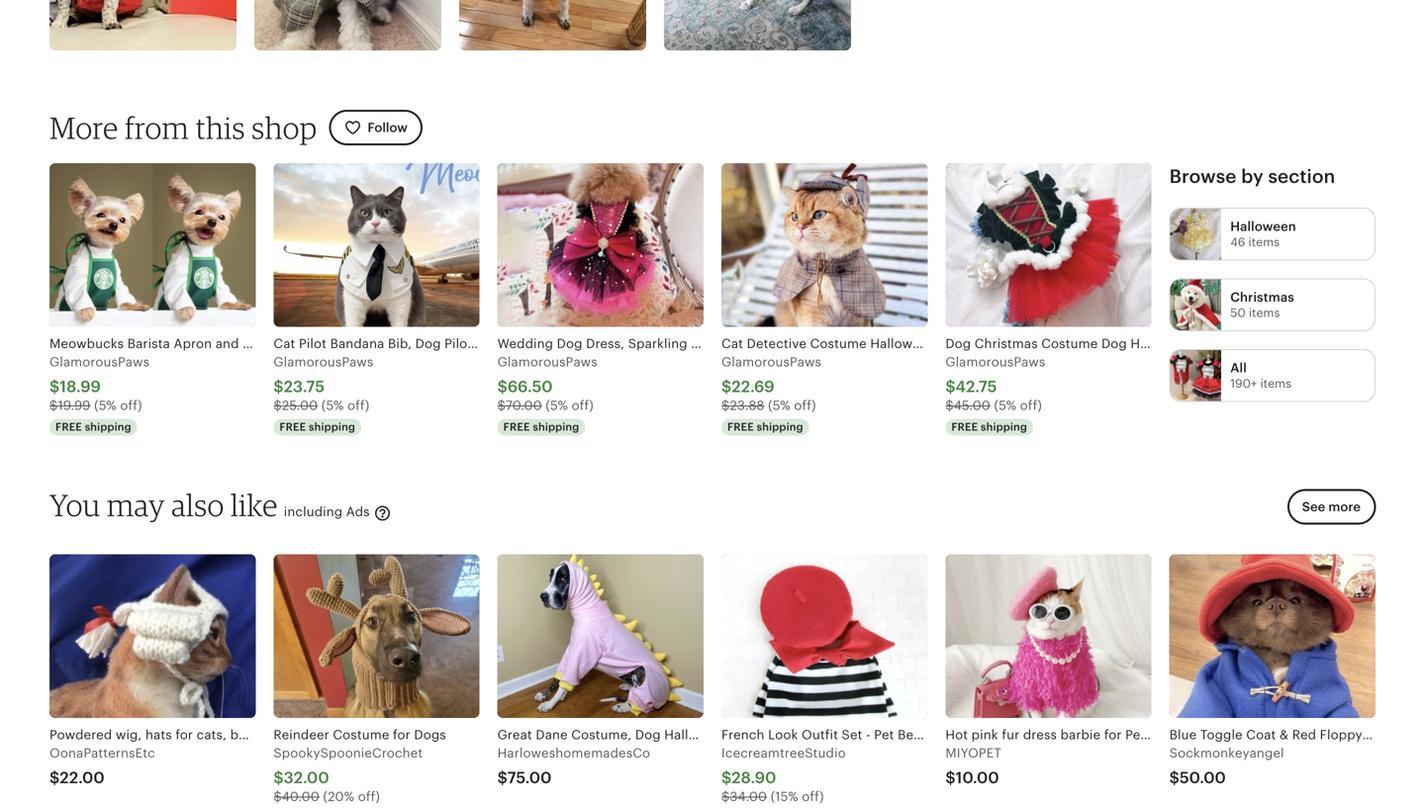 Task type: describe. For each thing, give the bounding box(es) containing it.
reindeer
[[273, 728, 329, 743]]

glamorouspaws $ 23.75 $ 25.00 (5% off) free shipping
[[273, 355, 374, 434]]

shipping for 66.50
[[533, 421, 579, 434]]

$ inside sockmonkeyangel $ 50.00
[[1169, 769, 1180, 787]]

items for christmas
[[1249, 306, 1280, 320]]

halloween
[[1230, 219, 1296, 234]]

more
[[1328, 500, 1361, 515]]

22.69
[[732, 378, 775, 396]]

blue toggle coat & red floppy hat ~ famous dog costume  - made to order image
[[1169, 555, 1376, 719]]

(5% for 23.75
[[321, 398, 344, 413]]

22.00
[[60, 769, 105, 787]]

off) for 22.69
[[794, 398, 816, 413]]

french look outfit set - pet beret hat, red scarf, black white striped t-shirt, cat beret hat set, dog beret hat set, birthday photo gift image
[[721, 555, 928, 719]]

28.90
[[732, 769, 776, 787]]

great dane costume, dog halloween costume, xl dog costume, halloween pet costumes, large dog pajamas, dino dog costume, great dane pajamas, image
[[497, 555, 704, 719]]

50.00
[[1180, 769, 1226, 787]]

hot pink fur dress barbie for pet cat dog costume hat necklace sunglasses halloween christmas birthday gift photoshoot tiktok miyopet image
[[945, 555, 1152, 719]]

browse by section
[[1169, 166, 1335, 187]]

sockmonkeyangel
[[1169, 746, 1284, 761]]

oonapatternsetc $ 22.00
[[49, 746, 155, 787]]

miyopet $ 10.00
[[945, 746, 1001, 787]]

oonapatternsetc
[[49, 746, 155, 761]]

icecreamtreestudio $ 28.90 $ 34.00 (15% off)
[[721, 746, 846, 805]]

browse
[[1169, 166, 1237, 187]]

reindeer costume for dogs image
[[273, 555, 480, 719]]

off) inside reindeer costume for dogs spookyspooniecrochet $ 32.00 $ 40.00 (20% off)
[[358, 790, 380, 805]]

see more button
[[1287, 489, 1376, 525]]

40.00
[[282, 790, 320, 805]]

icecreamtreestudio
[[721, 746, 846, 761]]

18.99
[[60, 378, 101, 396]]

(5% for 22.69
[[768, 398, 790, 413]]

$ inside harloweshomemadesco $ 75.00
[[497, 769, 507, 787]]

free for 66.50
[[503, 421, 530, 434]]

46
[[1230, 235, 1245, 249]]

off) inside icecreamtreestudio $ 28.90 $ 34.00 (15% off)
[[802, 790, 824, 805]]

sockmonkeyangel $ 50.00
[[1169, 746, 1284, 787]]

costume
[[333, 728, 389, 743]]

45.00
[[954, 398, 990, 413]]

34.00
[[730, 790, 767, 805]]

70.00
[[506, 398, 542, 413]]

dog christmas costume dog harness dress, xmas elf outfit for large dogs and cats, custom pet clothes green velvet red tulle dress, xmas gift image
[[945, 163, 1152, 327]]

harloweshomemadesco $ 75.00
[[497, 746, 650, 787]]

meowbucks barista apron and white t-shirt for cats and dogs, cafe staff uniform pet costume halloween party outfit, pet funny costume image
[[49, 163, 256, 327]]

10.00
[[956, 769, 999, 787]]

32.00
[[284, 769, 329, 787]]

christmas
[[1230, 290, 1294, 305]]

section
[[1268, 166, 1335, 187]]

free for 23.75
[[279, 421, 306, 434]]

$ inside miyopet $ 10.00
[[945, 769, 956, 787]]

cat pilot bandana bib, dog pilot costume pet halloween outfit, airline captain uniform for cats and dogs, funny costume pet cosplay dress up image
[[273, 163, 480, 327]]

items for all
[[1260, 377, 1291, 391]]

you may also like including ads
[[49, 487, 374, 524]]

shipping for 23.75
[[309, 421, 355, 434]]

harloweshomemadesco
[[497, 746, 650, 761]]

19.99
[[58, 398, 91, 413]]

glamorouspaws $ 18.99 $ 19.99 (5% off) free shipping
[[49, 355, 150, 434]]

reindeer costume for dogs spookyspooniecrochet $ 32.00 $ 40.00 (20% off)
[[273, 728, 446, 805]]



Task type: vqa. For each thing, say whether or not it's contained in the screenshot.
off) within IcecreamtreeStudio $ 28.90 $ 34.00 (15% off)
yes



Task type: locate. For each thing, give the bounding box(es) containing it.
glamorouspaws for 42.75
[[945, 355, 1045, 369]]

off) right (20%
[[358, 790, 380, 805]]

4 free from the left
[[727, 421, 754, 434]]

(5%
[[94, 398, 117, 413], [321, 398, 344, 413], [546, 398, 568, 413], [768, 398, 790, 413], [994, 398, 1016, 413]]

(5% inside glamorouspaws $ 66.50 $ 70.00 (5% off) free shipping
[[546, 398, 568, 413]]

wedding dog dress, sparkling black pink tutu dress for dogs and cats, princess costume large dog birthday outfit custom pet clothes image
[[497, 163, 704, 327]]

free down 23.88
[[727, 421, 754, 434]]

4 (5% from the left
[[768, 398, 790, 413]]

items inside halloween 46 items
[[1248, 235, 1280, 249]]

(5% right 19.99
[[94, 398, 117, 413]]

more
[[49, 109, 118, 146]]

follow button
[[329, 110, 422, 146]]

see
[[1302, 500, 1325, 515]]

off) inside glamorouspaws $ 23.75 $ 25.00 (5% off) free shipping
[[347, 398, 369, 413]]

items down halloween
[[1248, 235, 1280, 249]]

5 glamorouspaws from the left
[[945, 355, 1045, 369]]

4 glamorouspaws from the left
[[721, 355, 821, 369]]

off) right 19.99
[[120, 398, 142, 413]]

glamorouspaws for 23.75
[[273, 355, 374, 369]]

items inside all 190+ items
[[1260, 377, 1291, 391]]

off) for 66.50
[[572, 398, 594, 413]]

miyopet
[[945, 746, 1001, 761]]

halloween 46 items
[[1230, 219, 1296, 249]]

ads
[[346, 505, 370, 520]]

3 (5% from the left
[[546, 398, 568, 413]]

shipping for 18.99
[[85, 421, 131, 434]]

4 shipping from the left
[[757, 421, 803, 434]]

glamorouspaws $ 22.69 $ 23.88 (5% off) free shipping
[[721, 355, 821, 434]]

shipping inside the glamorouspaws $ 42.75 $ 45.00 (5% off) free shipping
[[981, 421, 1027, 434]]

shipping for 22.69
[[757, 421, 803, 434]]

off) inside glamorouspaws $ 66.50 $ 70.00 (5% off) free shipping
[[572, 398, 594, 413]]

3 glamorouspaws from the left
[[497, 355, 597, 369]]

off) for 18.99
[[120, 398, 142, 413]]

glamorouspaws
[[49, 355, 150, 369], [273, 355, 374, 369], [497, 355, 597, 369], [721, 355, 821, 369], [945, 355, 1045, 369]]

you
[[49, 487, 101, 524]]

free inside glamorouspaws $ 66.50 $ 70.00 (5% off) free shipping
[[503, 421, 530, 434]]

cat detective costume halloween, sherlock holmes cape & deerstalker hat for cats and dogs, pet detective outfit funny costume party dress up image
[[721, 163, 928, 327]]

2 shipping from the left
[[309, 421, 355, 434]]

glamorouspaws for 66.50
[[497, 355, 597, 369]]

free inside glamorouspaws $ 23.75 $ 25.00 (5% off) free shipping
[[279, 421, 306, 434]]

glamorouspaws for 22.69
[[721, 355, 821, 369]]

shipping inside glamorouspaws $ 66.50 $ 70.00 (5% off) free shipping
[[533, 421, 579, 434]]

(5% inside glamorouspaws $ 22.69 $ 23.88 (5% off) free shipping
[[768, 398, 790, 413]]

(5% down 66.50
[[546, 398, 568, 413]]

shipping down 70.00
[[533, 421, 579, 434]]

off) inside the glamorouspaws $ 42.75 $ 45.00 (5% off) free shipping
[[1020, 398, 1042, 413]]

free
[[55, 421, 82, 434], [279, 421, 306, 434], [503, 421, 530, 434], [727, 421, 754, 434], [951, 421, 978, 434]]

$ inside oonapatternsetc $ 22.00
[[49, 769, 60, 787]]

$
[[49, 378, 60, 396], [273, 378, 284, 396], [497, 378, 508, 396], [721, 378, 732, 396], [945, 378, 956, 396], [49, 398, 58, 413], [273, 398, 282, 413], [497, 398, 506, 413], [721, 398, 730, 413], [945, 398, 954, 413], [49, 769, 60, 787], [273, 769, 284, 787], [497, 769, 507, 787], [721, 769, 732, 787], [945, 769, 956, 787], [1169, 769, 1180, 787], [273, 790, 282, 805], [721, 790, 730, 805]]

50
[[1230, 306, 1246, 320]]

all 190+ items
[[1230, 361, 1291, 391]]

shipping down 45.00
[[981, 421, 1027, 434]]

from
[[125, 109, 189, 146]]

see more listings in the christmas section image
[[1170, 279, 1221, 330]]

1 glamorouspaws from the left
[[49, 355, 150, 369]]

including
[[284, 505, 343, 520]]

see more listings in the halloween section image
[[1170, 209, 1221, 260]]

off) right (15%
[[802, 790, 824, 805]]

off) right 45.00
[[1020, 398, 1042, 413]]

shipping inside the glamorouspaws $ 18.99 $ 19.99 (5% off) free shipping
[[85, 421, 131, 434]]

free down 19.99
[[55, 421, 82, 434]]

off) right 25.00
[[347, 398, 369, 413]]

off) inside the glamorouspaws $ 18.99 $ 19.99 (5% off) free shipping
[[120, 398, 142, 413]]

see more
[[1302, 500, 1361, 515]]

off) right 70.00
[[572, 398, 594, 413]]

off) right 23.88
[[794, 398, 816, 413]]

190+
[[1230, 377, 1257, 391]]

glamorouspaws up 42.75
[[945, 355, 1045, 369]]

items
[[1248, 235, 1280, 249], [1249, 306, 1280, 320], [1260, 377, 1291, 391]]

for
[[393, 728, 411, 743]]

5 shipping from the left
[[981, 421, 1027, 434]]

shop
[[252, 109, 317, 146]]

follow
[[368, 120, 408, 135]]

(5% inside glamorouspaws $ 23.75 $ 25.00 (5% off) free shipping
[[321, 398, 344, 413]]

free inside the glamorouspaws $ 42.75 $ 45.00 (5% off) free shipping
[[951, 421, 978, 434]]

this
[[196, 109, 245, 146]]

(15%
[[771, 790, 798, 805]]

(5% for 42.75
[[994, 398, 1016, 413]]

(5% right 23.88
[[768, 398, 790, 413]]

also
[[171, 487, 224, 524]]

2 vertical spatial items
[[1260, 377, 1291, 391]]

shipping down 19.99
[[85, 421, 131, 434]]

3 shipping from the left
[[533, 421, 579, 434]]

(5% right 45.00
[[994, 398, 1016, 413]]

1 free from the left
[[55, 421, 82, 434]]

42.75
[[956, 378, 997, 396]]

free down 70.00
[[503, 421, 530, 434]]

5 (5% from the left
[[994, 398, 1016, 413]]

free for 18.99
[[55, 421, 82, 434]]

powdered wig, hats for cats, barristers wig, judge wig, pet costumes, cat costumes, knit hat, hats for cats, cat hats, pet has, cats image
[[49, 555, 256, 719]]

0 vertical spatial items
[[1248, 235, 1280, 249]]

free down 45.00
[[951, 421, 978, 434]]

1 (5% from the left
[[94, 398, 117, 413]]

items inside "christmas 50 items"
[[1249, 306, 1280, 320]]

off) for 23.75
[[347, 398, 369, 413]]

23.88
[[730, 398, 765, 413]]

glamorouspaws up 66.50
[[497, 355, 597, 369]]

free inside the glamorouspaws $ 18.99 $ 19.99 (5% off) free shipping
[[55, 421, 82, 434]]

items right 190+
[[1260, 377, 1291, 391]]

off) for 42.75
[[1020, 398, 1042, 413]]

glamorouspaws up the 18.99 on the top left
[[49, 355, 150, 369]]

glamorouspaws for 18.99
[[49, 355, 150, 369]]

like
[[231, 487, 278, 524]]

25.00
[[282, 398, 318, 413]]

shipping for 42.75
[[981, 421, 1027, 434]]

(5% for 66.50
[[546, 398, 568, 413]]

shipping inside glamorouspaws $ 23.75 $ 25.00 (5% off) free shipping
[[309, 421, 355, 434]]

items down christmas
[[1249, 306, 1280, 320]]

items for halloween
[[1248, 235, 1280, 249]]

2 free from the left
[[279, 421, 306, 434]]

off) inside glamorouspaws $ 22.69 $ 23.88 (5% off) free shipping
[[794, 398, 816, 413]]

shipping
[[85, 421, 131, 434], [309, 421, 355, 434], [533, 421, 579, 434], [757, 421, 803, 434], [981, 421, 1027, 434]]

1 shipping from the left
[[85, 421, 131, 434]]

dogs
[[414, 728, 446, 743]]

3 free from the left
[[503, 421, 530, 434]]

free for 42.75
[[951, 421, 978, 434]]

by
[[1241, 166, 1264, 187]]

shipping down 23.88
[[757, 421, 803, 434]]

may
[[107, 487, 165, 524]]

5 free from the left
[[951, 421, 978, 434]]

shipping down 25.00
[[309, 421, 355, 434]]

glamorouspaws $ 42.75 $ 45.00 (5% off) free shipping
[[945, 355, 1045, 434]]

christmas 50 items
[[1230, 290, 1294, 320]]

glamorouspaws up 23.75
[[273, 355, 374, 369]]

glamorouspaws up 22.69
[[721, 355, 821, 369]]

all
[[1230, 361, 1247, 375]]

23.75
[[284, 378, 325, 396]]

2 glamorouspaws from the left
[[273, 355, 374, 369]]

66.50
[[508, 378, 553, 396]]

shipping inside glamorouspaws $ 22.69 $ 23.88 (5% off) free shipping
[[757, 421, 803, 434]]

free inside glamorouspaws $ 22.69 $ 23.88 (5% off) free shipping
[[727, 421, 754, 434]]

(20%
[[323, 790, 354, 805]]

off)
[[120, 398, 142, 413], [347, 398, 369, 413], [572, 398, 594, 413], [794, 398, 816, 413], [1020, 398, 1042, 413], [358, 790, 380, 805], [802, 790, 824, 805]]

(5% right 25.00
[[321, 398, 344, 413]]

see more listings in the all section image
[[1170, 350, 1221, 401]]

(5% inside the glamorouspaws $ 42.75 $ 45.00 (5% off) free shipping
[[994, 398, 1016, 413]]

see more link
[[1281, 489, 1376, 537]]

75.00
[[507, 769, 552, 787]]

2 (5% from the left
[[321, 398, 344, 413]]

(5% for 18.99
[[94, 398, 117, 413]]

free for 22.69
[[727, 421, 754, 434]]

free down 25.00
[[279, 421, 306, 434]]

1 vertical spatial items
[[1249, 306, 1280, 320]]

(5% inside the glamorouspaws $ 18.99 $ 19.99 (5% off) free shipping
[[94, 398, 117, 413]]

glamorouspaws $ 66.50 $ 70.00 (5% off) free shipping
[[497, 355, 597, 434]]

more from this shop
[[49, 109, 317, 146]]

spookyspooniecrochet
[[273, 746, 423, 761]]



